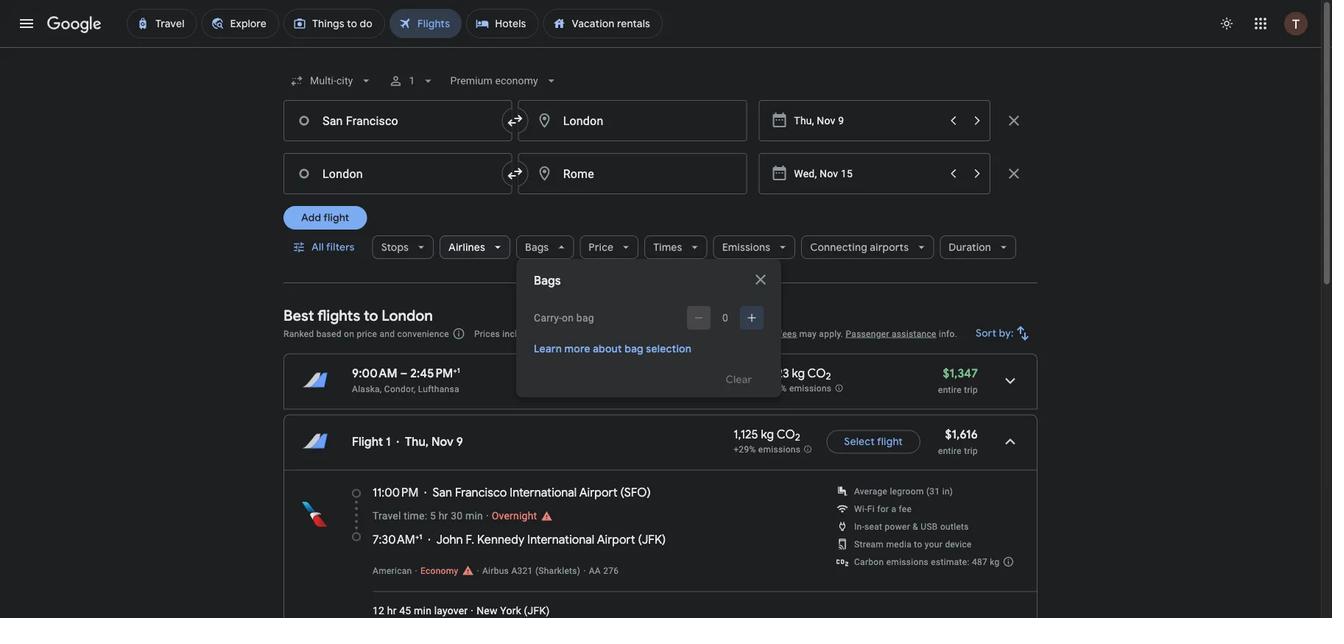 Task type: vqa. For each thing, say whether or not it's contained in the screenshot.
layover
yes



Task type: describe. For each thing, give the bounding box(es) containing it.
emissions button
[[713, 230, 795, 265]]

entire for $1,616
[[938, 446, 962, 456]]

connecting airports button
[[801, 230, 934, 265]]

flight details. leaves san francisco international airport at 9:00 am on thursday, november 9 and arrives at heathrow airport at 2:45 pm on friday, november 10. image
[[993, 363, 1028, 399]]

0
[[722, 312, 728, 324]]

travel time: 5 hr 30 min
[[373, 510, 483, 523]]

seat
[[865, 522, 882, 532]]

0 horizontal spatial for
[[624, 329, 635, 339]]

923
[[770, 366, 789, 381]]

alaska,
[[352, 384, 382, 394]]

carbon
[[854, 557, 884, 567]]

+ inside 7:30 am + 1
[[415, 532, 419, 542]]

thu, nov 9
[[405, 435, 463, 450]]

passenger assistance button
[[846, 329, 937, 339]]

flight for select flight
[[877, 436, 903, 449]]

close dialog image
[[752, 271, 770, 289]]

2 vertical spatial bag
[[625, 342, 644, 356]]

average
[[854, 486, 888, 497]]

change appearance image
[[1209, 6, 1245, 41]]

sort by:
[[976, 327, 1014, 340]]

1 vertical spatial )
[[662, 532, 666, 548]]

departure text field for the remove flight from london to rome on wed, nov 15 icon
[[794, 154, 940, 194]]

9:00 am
[[352, 366, 397, 381]]

york
[[500, 605, 521, 618]]

487
[[972, 557, 988, 567]]

&
[[913, 522, 918, 532]]

departure text field for remove flight from san francisco to london on thu, nov 9 icon
[[794, 101, 940, 141]]

+6% emissions
[[770, 384, 832, 394]]

add
[[301, 211, 321, 225]]

1 horizontal spatial hr
[[439, 510, 448, 523]]

923 kg co 2
[[770, 366, 831, 383]]

overnight
[[492, 510, 537, 523]]

best flights to london
[[284, 306, 433, 325]]

sort
[[976, 327, 997, 340]]

john
[[436, 532, 463, 548]]

1 inside 9:00 am – 2:45 pm + 1
[[457, 366, 460, 375]]

f.
[[466, 532, 474, 548]]

power
[[885, 522, 910, 532]]

(sharklets)
[[535, 566, 580, 576]]

swap origin and destination. image
[[506, 165, 524, 183]]

0 horizontal spatial jfk
[[528, 605, 546, 618]]

lufthansa
[[418, 384, 459, 394]]

emissions
[[722, 241, 770, 254]]

emissions for 923
[[789, 384, 832, 394]]

carbon emissions estimate: 487 kilograms element
[[854, 557, 1000, 567]]

london
[[382, 306, 433, 325]]

1347 US dollars text field
[[943, 366, 978, 381]]

0 vertical spatial min
[[465, 510, 483, 523]]

carry-
[[534, 312, 562, 324]]

airbus a321 (sharklets)
[[482, 566, 580, 576]]

layover
[[434, 605, 468, 618]]

2 fees from the left
[[779, 329, 797, 339]]

by:
[[999, 327, 1014, 340]]

prices include required taxes + fees for 1 adult. optional charges and bag fees may apply. passenger assistance
[[474, 329, 937, 339]]

select flight button
[[826, 425, 921, 460]]

thu,
[[405, 435, 429, 450]]

passenger
[[846, 329, 889, 339]]

time:
[[404, 510, 427, 523]]

bag fees button
[[761, 329, 797, 339]]

new
[[477, 605, 498, 618]]

0 vertical spatial international
[[510, 485, 577, 500]]

kennedy
[[477, 532, 525, 548]]

san
[[433, 485, 452, 500]]

1 horizontal spatial jfk
[[642, 532, 662, 548]]

airports
[[870, 241, 909, 254]]

aa
[[589, 566, 601, 576]]

may
[[799, 329, 817, 339]]

american
[[373, 566, 412, 576]]

bags inside popup button
[[525, 241, 549, 254]]

Departure time: 11:00 PM. text field
[[373, 485, 419, 500]]

on inside search field
[[562, 312, 574, 324]]

airlines
[[449, 241, 485, 254]]

travel
[[373, 510, 401, 523]]

based
[[316, 329, 342, 339]]

price
[[589, 241, 614, 254]]

$1,616 entire trip
[[938, 427, 978, 456]]

in)
[[942, 486, 953, 497]]

stream media to your device
[[854, 539, 972, 550]]

all filters
[[312, 241, 355, 254]]

john f. kennedy international airport ( jfk )
[[436, 532, 666, 548]]

learn more about bag selection
[[534, 342, 692, 356]]

12
[[373, 605, 385, 618]]

1 vertical spatial bag
[[761, 329, 777, 339]]

convenience
[[397, 329, 449, 339]]

duration button
[[940, 230, 1016, 265]]

a321
[[511, 566, 533, 576]]

price
[[357, 329, 377, 339]]

7:30 am + 1
[[373, 532, 422, 548]]

0 vertical spatial )
[[647, 485, 651, 500]]

media
[[886, 539, 912, 550]]

Arrival time: 7:30 AM on  Friday, November 10. text field
[[373, 532, 422, 548]]

Arrival time: 2:45 PM on  Friday, November 10. text field
[[410, 366, 460, 381]]

276
[[603, 566, 619, 576]]

0 horizontal spatial on
[[344, 329, 354, 339]]

2 horizontal spatial +
[[596, 329, 601, 339]]

all
[[312, 241, 324, 254]]

alaska, condor, lufthansa
[[352, 384, 459, 394]]

ranked
[[284, 329, 314, 339]]

2 for 923
[[826, 371, 831, 383]]

co for 923
[[808, 366, 826, 381]]

2 vertical spatial )
[[546, 605, 550, 618]]

+29%
[[734, 445, 756, 455]]

francisco
[[455, 485, 507, 500]]

apply.
[[819, 329, 843, 339]]

in-
[[854, 522, 865, 532]]

45
[[399, 605, 411, 618]]



Task type: locate. For each thing, give the bounding box(es) containing it.
12 hr 45 min layover
[[373, 605, 468, 618]]

1 horizontal spatial )
[[647, 485, 651, 500]]

economy
[[420, 566, 458, 576]]

0 horizontal spatial 2
[[795, 432, 800, 444]]

co up +29% emissions
[[777, 427, 795, 442]]

0 horizontal spatial +
[[415, 532, 419, 542]]

times button
[[645, 230, 707, 265]]

2 for 1,125
[[795, 432, 800, 444]]

to for flights
[[364, 306, 378, 325]]

flight for add flight
[[324, 211, 349, 225]]

2 inside 1,125 kg co 2
[[795, 432, 800, 444]]

trip inside $1,616 entire trip
[[964, 446, 978, 456]]

1 trip from the top
[[964, 385, 978, 395]]

1 horizontal spatial flight
[[877, 436, 903, 449]]

1 departure text field from the top
[[794, 101, 940, 141]]

airport left sfo
[[579, 485, 618, 500]]

none search field containing bags
[[284, 63, 1038, 398]]

legroom
[[890, 486, 924, 497]]

fi
[[867, 504, 875, 514]]

international up overnight on the left bottom of the page
[[510, 485, 577, 500]]

2 horizontal spatial (
[[638, 532, 642, 548]]

2 vertical spatial kg
[[990, 557, 1000, 567]]

trip inside $1,347 entire trip
[[964, 385, 978, 395]]

sfo
[[624, 485, 647, 500]]

0 vertical spatial (
[[620, 485, 624, 500]]

)
[[647, 485, 651, 500], [662, 532, 666, 548], [546, 605, 550, 618]]

1 horizontal spatial (
[[620, 485, 624, 500]]

to for media
[[914, 539, 922, 550]]

co inside 923 kg co 2
[[808, 366, 826, 381]]

0 horizontal spatial hr
[[387, 605, 397, 618]]

1,125
[[734, 427, 758, 442]]

about
[[593, 342, 622, 356]]

None text field
[[284, 100, 512, 141], [518, 100, 747, 141], [284, 153, 512, 194], [284, 100, 512, 141], [518, 100, 747, 141], [284, 153, 512, 194]]

$1,616
[[945, 427, 978, 442]]

carry-on bag
[[534, 312, 594, 324]]

Departure text field
[[794, 101, 940, 141], [794, 154, 940, 194]]

jfk
[[642, 532, 662, 548], [528, 605, 546, 618]]

1 vertical spatial flight
[[877, 436, 903, 449]]

co
[[808, 366, 826, 381], [777, 427, 795, 442]]

loading results progress bar
[[0, 47, 1321, 50]]

0 horizontal spatial )
[[546, 605, 550, 618]]

1 vertical spatial hr
[[387, 605, 397, 618]]

emissions down 923 kg co 2
[[789, 384, 832, 394]]

remove flight from san francisco to london on thu, nov 9 image
[[1005, 112, 1023, 130]]

1 horizontal spatial fees
[[779, 329, 797, 339]]

1 horizontal spatial and
[[744, 329, 759, 339]]

entire inside $1,347 entire trip
[[938, 385, 962, 395]]

entire down $1,347 text box
[[938, 385, 962, 395]]

0 horizontal spatial (
[[524, 605, 528, 618]]

2
[[826, 371, 831, 383], [795, 432, 800, 444]]

to left your
[[914, 539, 922, 550]]

jfk right york
[[528, 605, 546, 618]]

learn more about ranking image
[[452, 327, 465, 341]]

 image
[[486, 510, 489, 523], [471, 605, 474, 618]]

all filters button
[[284, 230, 367, 265]]

emissions down stream media to your device
[[886, 557, 929, 567]]

1 vertical spatial co
[[777, 427, 795, 442]]

and right price
[[380, 329, 395, 339]]

trip down $1,347 text box
[[964, 385, 978, 395]]

0 vertical spatial bag
[[577, 312, 594, 324]]

0 horizontal spatial bag
[[577, 312, 594, 324]]

remove flight from london to rome on wed, nov 15 image
[[1005, 165, 1023, 183]]

fees left may
[[779, 329, 797, 339]]

0 vertical spatial  image
[[486, 510, 489, 523]]

kg up +29% emissions
[[761, 427, 774, 442]]

0 vertical spatial flight
[[324, 211, 349, 225]]

charges
[[708, 329, 741, 339]]

emissions for 1,125
[[758, 445, 801, 455]]

trip down $1,616
[[964, 446, 978, 456]]

1 vertical spatial min
[[414, 605, 432, 618]]

entire for $1,347
[[938, 385, 962, 395]]

1 button
[[383, 63, 441, 99]]

for up learn more about bag selection
[[624, 329, 635, 339]]

1 vertical spatial bags
[[534, 274, 561, 289]]

kg up +6% emissions
[[792, 366, 805, 381]]

0 horizontal spatial to
[[364, 306, 378, 325]]

7:30 am
[[373, 532, 415, 548]]

flights
[[317, 306, 360, 325]]

0 horizontal spatial min
[[414, 605, 432, 618]]

bags right airlines popup button
[[525, 241, 549, 254]]

bags down bags popup button
[[534, 274, 561, 289]]

min right 30
[[465, 510, 483, 523]]

2 up +29% emissions
[[795, 432, 800, 444]]

hr right 12
[[387, 605, 397, 618]]

+29% emissions
[[734, 445, 801, 455]]

co for 1,125
[[777, 427, 795, 442]]

2 trip from the top
[[964, 446, 978, 456]]

kg for 1,125
[[761, 427, 774, 442]]

11:00 pm
[[373, 485, 419, 500]]

2:45 pm
[[410, 366, 453, 381]]

0 vertical spatial 2
[[826, 371, 831, 383]]

on left price
[[344, 329, 354, 339]]

main menu image
[[18, 15, 35, 32]]

0 vertical spatial on
[[562, 312, 574, 324]]

duration
[[949, 241, 991, 254]]

stops button
[[372, 230, 434, 265]]

airlines button
[[440, 230, 510, 265]]

kg
[[792, 366, 805, 381], [761, 427, 774, 442], [990, 557, 1000, 567]]

2 horizontal spatial )
[[662, 532, 666, 548]]

emissions
[[789, 384, 832, 394], [758, 445, 801, 455], [886, 557, 929, 567]]

2 vertical spatial (
[[524, 605, 528, 618]]

1 horizontal spatial for
[[877, 504, 889, 514]]

none text field inside search field
[[518, 153, 747, 194]]

2 horizontal spatial kg
[[990, 557, 1000, 567]]

0 horizontal spatial and
[[380, 329, 395, 339]]

2 and from the left
[[744, 329, 759, 339]]

0 vertical spatial departure text field
[[794, 101, 940, 141]]

hr right 5
[[439, 510, 448, 523]]

1 horizontal spatial +
[[453, 366, 457, 375]]

adult.
[[645, 329, 669, 339]]

1 vertical spatial to
[[914, 539, 922, 550]]

+
[[596, 329, 601, 339], [453, 366, 457, 375], [415, 532, 419, 542]]

1 vertical spatial kg
[[761, 427, 774, 442]]

+ inside 9:00 am – 2:45 pm + 1
[[453, 366, 457, 375]]

kg inside 1,125 kg co 2
[[761, 427, 774, 442]]

1 inside 7:30 am + 1
[[419, 532, 422, 542]]

1
[[409, 75, 415, 87], [638, 329, 643, 339], [457, 366, 460, 375], [386, 435, 391, 450], [419, 532, 422, 542]]

times
[[653, 241, 682, 254]]

more
[[565, 342, 590, 356]]

1 vertical spatial (
[[638, 532, 642, 548]]

kg for 923
[[792, 366, 805, 381]]

in-seat power & usb outlets
[[854, 522, 969, 532]]

flight right select
[[877, 436, 903, 449]]

international up (sharklets)
[[527, 532, 595, 548]]

1 vertical spatial emissions
[[758, 445, 801, 455]]

0 horizontal spatial kg
[[761, 427, 774, 442]]

airport up 276
[[597, 532, 635, 548]]

1 inside '1' popup button
[[409, 75, 415, 87]]

Departure time: 9:00 AM. text field
[[352, 366, 397, 381]]

outlets
[[940, 522, 969, 532]]

0 vertical spatial bags
[[525, 241, 549, 254]]

1 fees from the left
[[604, 329, 621, 339]]

flight right add on the top left of the page
[[324, 211, 349, 225]]

trip for $1,616
[[964, 446, 978, 456]]

bag right about
[[625, 342, 644, 356]]

0 vertical spatial trip
[[964, 385, 978, 395]]

9
[[456, 435, 463, 450]]

kg inside 923 kg co 2
[[792, 366, 805, 381]]

average legroom (31 in)
[[854, 486, 953, 497]]

device
[[945, 539, 972, 550]]

1 vertical spatial departure text field
[[794, 154, 940, 194]]

required
[[535, 329, 569, 339]]

1 vertical spatial for
[[877, 504, 889, 514]]

0 vertical spatial emissions
[[789, 384, 832, 394]]

taxes
[[571, 329, 593, 339]]

flight
[[324, 211, 349, 225], [877, 436, 903, 449]]

2 departure text field from the top
[[794, 154, 940, 194]]

1 horizontal spatial to
[[914, 539, 922, 550]]

 image down francisco
[[486, 510, 489, 523]]

connecting airports
[[810, 241, 909, 254]]

bags
[[525, 241, 549, 254], [534, 274, 561, 289]]

2 vertical spatial emissions
[[886, 557, 929, 567]]

0 vertical spatial jfk
[[642, 532, 662, 548]]

for left a
[[877, 504, 889, 514]]

flight inside button
[[324, 211, 349, 225]]

1 vertical spatial trip
[[964, 446, 978, 456]]

 image for 12 hr 45 min layover
[[471, 605, 474, 618]]

ranked based on price and convenience
[[284, 329, 449, 339]]

2 horizontal spatial bag
[[761, 329, 777, 339]]

0 vertical spatial to
[[364, 306, 378, 325]]

to up price
[[364, 306, 378, 325]]

nov
[[432, 435, 454, 450]]

9:00 am – 2:45 pm + 1
[[352, 366, 460, 381]]

30
[[451, 510, 463, 523]]

stream
[[854, 539, 884, 550]]

1 horizontal spatial min
[[465, 510, 483, 523]]

bag left may
[[761, 329, 777, 339]]

1616 US dollars text field
[[945, 427, 978, 442]]

best
[[284, 306, 314, 325]]

1 vertical spatial entire
[[938, 446, 962, 456]]

on
[[562, 312, 574, 324], [344, 329, 354, 339]]

None search field
[[284, 63, 1038, 398]]

0 vertical spatial hr
[[439, 510, 448, 523]]

0 vertical spatial +
[[596, 329, 601, 339]]

min right '45' at the bottom of the page
[[414, 605, 432, 618]]

0 vertical spatial for
[[624, 329, 635, 339]]

0 horizontal spatial flight
[[324, 211, 349, 225]]

1 vertical spatial 2
[[795, 432, 800, 444]]

0 horizontal spatial  image
[[471, 605, 474, 618]]

1 vertical spatial  image
[[471, 605, 474, 618]]

1 vertical spatial jfk
[[528, 605, 546, 618]]

2 inside 923 kg co 2
[[826, 371, 831, 383]]

learn more about bag selection link
[[534, 342, 692, 356]]

co inside 1,125 kg co 2
[[777, 427, 795, 442]]

1 horizontal spatial  image
[[486, 510, 489, 523]]

and right charges
[[744, 329, 759, 339]]

1 vertical spatial +
[[453, 366, 457, 375]]

0 vertical spatial kg
[[792, 366, 805, 381]]

co up +6% emissions
[[808, 366, 826, 381]]

wi-
[[854, 504, 867, 514]]

selection
[[646, 342, 692, 356]]

2 up +6% emissions
[[826, 371, 831, 383]]

–
[[400, 366, 408, 381]]

 image for travel time: 5 hr 30 min
[[486, 510, 489, 523]]

on up the taxes at the bottom left
[[562, 312, 574, 324]]

flight 1
[[352, 435, 391, 450]]

1 horizontal spatial on
[[562, 312, 574, 324]]

entire down $1,616
[[938, 446, 962, 456]]

fees up learn more about bag selection link
[[604, 329, 621, 339]]

0 vertical spatial entire
[[938, 385, 962, 395]]

trip for $1,347
[[964, 385, 978, 395]]

2 entire from the top
[[938, 446, 962, 456]]

1 vertical spatial airport
[[597, 532, 635, 548]]

1 and from the left
[[380, 329, 395, 339]]

0 vertical spatial co
[[808, 366, 826, 381]]

$1,347
[[943, 366, 978, 381]]

assistance
[[892, 329, 937, 339]]

0 horizontal spatial fees
[[604, 329, 621, 339]]

bag
[[577, 312, 594, 324], [761, 329, 777, 339], [625, 342, 644, 356]]

emissions down 1,125 kg co 2
[[758, 445, 801, 455]]

aa 276
[[589, 566, 619, 576]]

1 entire from the top
[[938, 385, 962, 395]]

0 vertical spatial airport
[[579, 485, 618, 500]]

flight
[[352, 435, 383, 450]]

fees
[[604, 329, 621, 339], [779, 329, 797, 339]]

+ right the taxes at the bottom left
[[596, 329, 601, 339]]

1 horizontal spatial co
[[808, 366, 826, 381]]

None text field
[[518, 153, 747, 194]]

bag up the taxes at the bottom left
[[577, 312, 594, 324]]

1 horizontal spatial kg
[[792, 366, 805, 381]]

min
[[465, 510, 483, 523], [414, 605, 432, 618]]

flight inside button
[[877, 436, 903, 449]]

+6%
[[770, 384, 787, 394]]

1 vertical spatial international
[[527, 532, 595, 548]]

stops
[[381, 241, 409, 254]]

1 horizontal spatial bag
[[625, 342, 644, 356]]

 image left new
[[471, 605, 474, 618]]

select
[[844, 436, 875, 449]]

wi-fi for a fee
[[854, 504, 912, 514]]

+ down time:
[[415, 532, 419, 542]]

kg right 487
[[990, 557, 1000, 567]]

1 vertical spatial on
[[344, 329, 354, 339]]

swap origin and destination. image
[[506, 112, 524, 130]]

a
[[891, 504, 896, 514]]

entire inside $1,616 entire trip
[[938, 446, 962, 456]]

jfk down sfo
[[642, 532, 662, 548]]

layover (1 of 2) is a 6 hr 41 min layover at seattle-tacoma international airport in seattle. layover (2 of 2) is a 1 hr 10 min layover at frankfurt airport in frankfurt. element
[[667, 383, 763, 395]]

2 vertical spatial +
[[415, 532, 419, 542]]

None field
[[284, 68, 380, 94], [444, 68, 565, 94], [284, 68, 380, 94], [444, 68, 565, 94]]

$1,347 entire trip
[[938, 366, 978, 395]]

0 horizontal spatial co
[[777, 427, 795, 442]]

usb
[[921, 522, 938, 532]]

leaves san francisco international airport at 9:00 am on thursday, november 9 and arrives at heathrow airport at 2:45 pm on friday, november 10. element
[[352, 366, 460, 381]]

1 horizontal spatial 2
[[826, 371, 831, 383]]

+ up lufthansa
[[453, 366, 457, 375]]

optional
[[671, 329, 706, 339]]



